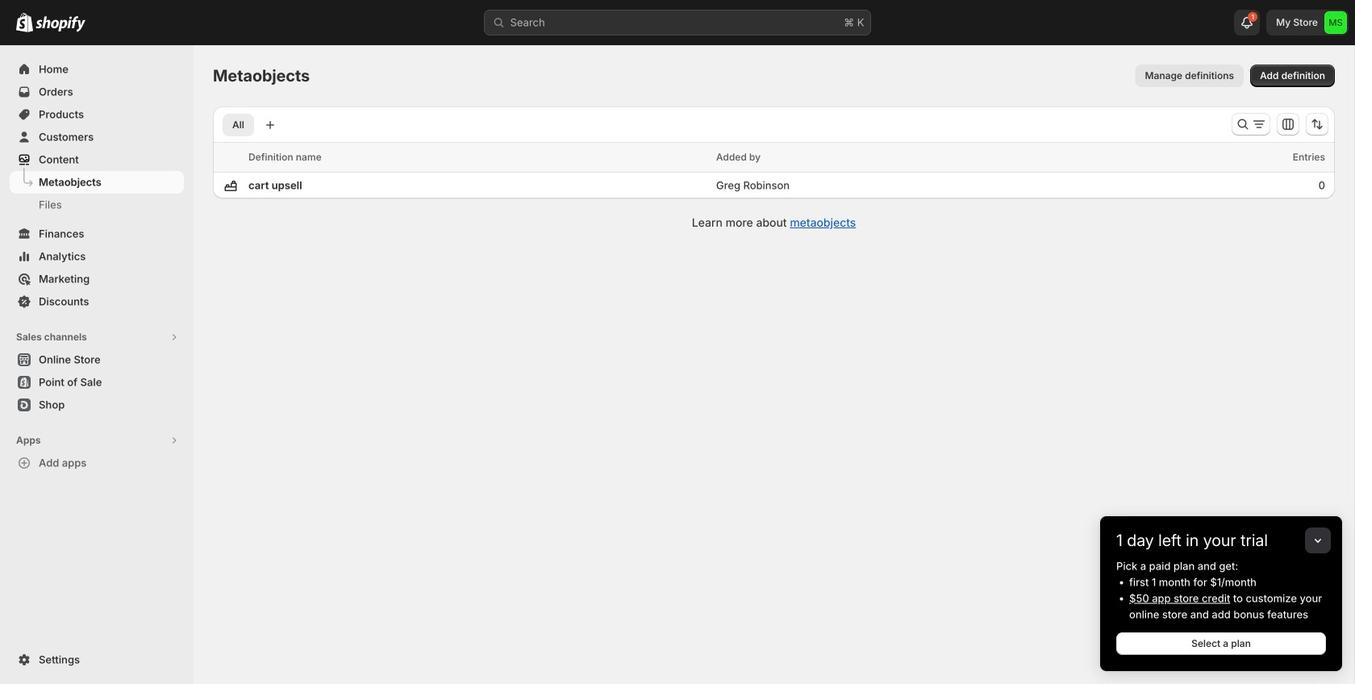 Task type: vqa. For each thing, say whether or not it's contained in the screenshot.
'My Store' icon
yes



Task type: describe. For each thing, give the bounding box(es) containing it.
shopify image
[[16, 13, 33, 32]]



Task type: locate. For each thing, give the bounding box(es) containing it.
shopify image
[[36, 16, 86, 32]]

my store image
[[1325, 11, 1348, 34]]



